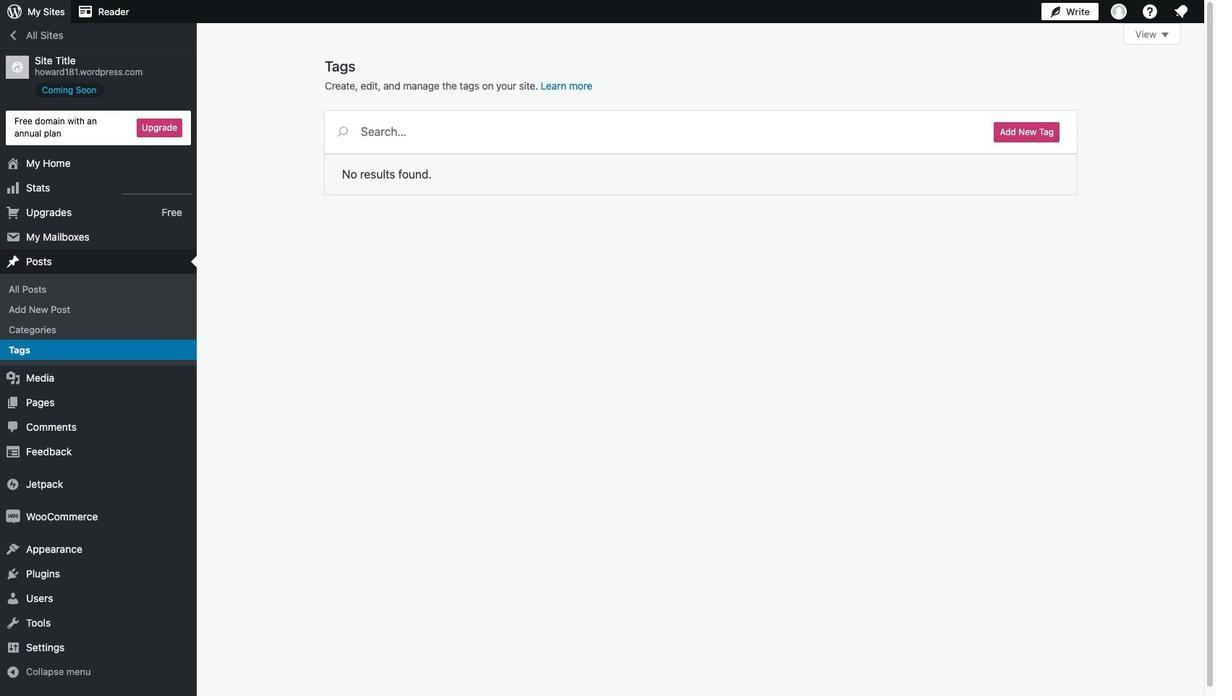 Task type: locate. For each thing, give the bounding box(es) containing it.
img image
[[6, 478, 20, 492], [6, 510, 20, 525]]

Search search field
[[361, 111, 977, 153]]

highest hourly views 0 image
[[122, 185, 191, 194]]

main content
[[325, 23, 1181, 195]]

2 img image from the top
[[6, 510, 20, 525]]

None search field
[[325, 111, 977, 153]]

1 vertical spatial img image
[[6, 510, 20, 525]]

closed image
[[1162, 33, 1169, 38]]

help image
[[1142, 3, 1159, 20]]

0 vertical spatial img image
[[6, 478, 20, 492]]

manage your notifications image
[[1173, 3, 1190, 20]]



Task type: describe. For each thing, give the bounding box(es) containing it.
1 img image from the top
[[6, 478, 20, 492]]

open search image
[[325, 123, 361, 140]]

my profile image
[[1111, 4, 1127, 20]]



Task type: vqa. For each thing, say whether or not it's contained in the screenshot.
visibility image
no



